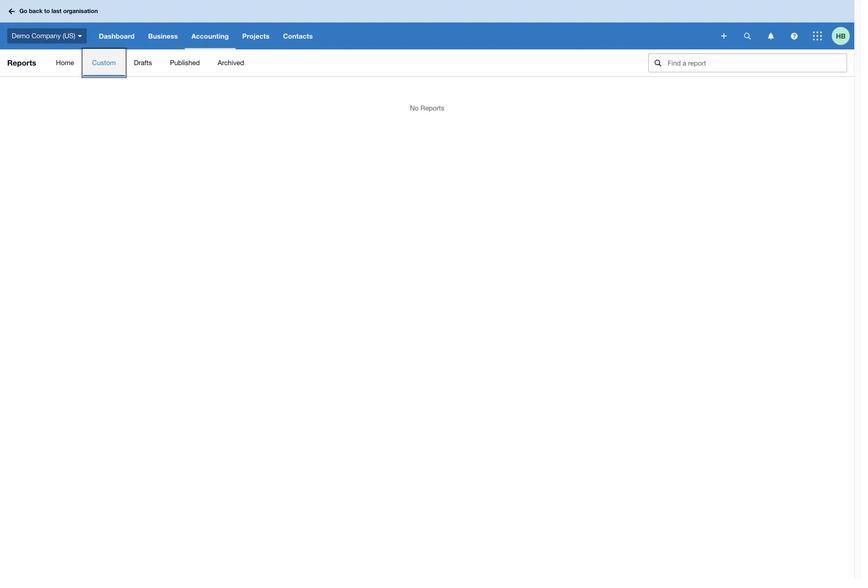 Task type: describe. For each thing, give the bounding box(es) containing it.
last
[[52, 7, 62, 15]]

demo
[[12, 32, 30, 39]]

demo company (us)
[[12, 32, 75, 39]]

hb button
[[832, 22, 855, 49]]

archived link
[[209, 49, 253, 76]]

1 horizontal spatial svg image
[[791, 33, 798, 39]]

no reports
[[410, 104, 445, 112]]

organisation
[[63, 7, 98, 15]]

dashboard link
[[92, 22, 141, 49]]

custom link
[[83, 49, 125, 76]]

go back to last organisation link
[[5, 3, 103, 19]]

home
[[56, 59, 74, 67]]

back
[[29, 7, 43, 15]]

demo company (us) button
[[0, 22, 92, 49]]

svg image inside demo company (us) 'popup button'
[[78, 35, 82, 37]]

accounting
[[191, 32, 229, 40]]

company
[[32, 32, 61, 39]]

home link
[[47, 49, 83, 76]]

custom menu item
[[83, 49, 125, 76]]

svg image inside go back to last organisation link
[[9, 8, 15, 14]]

drafts
[[134, 59, 152, 67]]

navigation inside banner
[[92, 22, 715, 49]]



Task type: vqa. For each thing, say whether or not it's contained in the screenshot.
Select start date FIELD
no



Task type: locate. For each thing, give the bounding box(es) containing it.
dashboard
[[99, 32, 135, 40]]

published link
[[161, 49, 209, 76]]

navigation
[[92, 22, 715, 49]]

Find a report text field
[[667, 54, 847, 72]]

1 vertical spatial reports
[[421, 104, 445, 112]]

reports
[[7, 58, 36, 67], [421, 104, 445, 112]]

1 horizontal spatial reports
[[421, 104, 445, 112]]

business button
[[141, 22, 185, 49]]

business
[[148, 32, 178, 40]]

menu containing home
[[47, 49, 642, 76]]

hb
[[836, 32, 846, 40]]

0 horizontal spatial svg image
[[722, 33, 727, 39]]

banner
[[0, 0, 855, 49]]

svg image
[[791, 33, 798, 39], [722, 33, 727, 39]]

svg image
[[9, 8, 15, 14], [813, 31, 822, 40], [744, 33, 751, 39], [768, 33, 774, 39], [78, 35, 82, 37]]

contacts
[[283, 32, 313, 40]]

drafts link
[[125, 49, 161, 76]]

accounting button
[[185, 22, 236, 49]]

contacts button
[[276, 22, 320, 49]]

reports down demo
[[7, 58, 36, 67]]

archived
[[218, 59, 244, 67]]

published
[[170, 59, 200, 67]]

(us)
[[63, 32, 75, 39]]

go back to last organisation
[[19, 7, 98, 15]]

projects
[[242, 32, 270, 40]]

custom
[[92, 59, 116, 67]]

no
[[410, 104, 419, 112]]

go
[[19, 7, 27, 15]]

None field
[[649, 54, 848, 72]]

0 vertical spatial reports
[[7, 58, 36, 67]]

0 horizontal spatial reports
[[7, 58, 36, 67]]

menu
[[47, 49, 642, 76]]

navigation containing dashboard
[[92, 22, 715, 49]]

to
[[44, 7, 50, 15]]

banner containing hb
[[0, 0, 855, 49]]

reports right no
[[421, 104, 445, 112]]

projects button
[[236, 22, 276, 49]]



